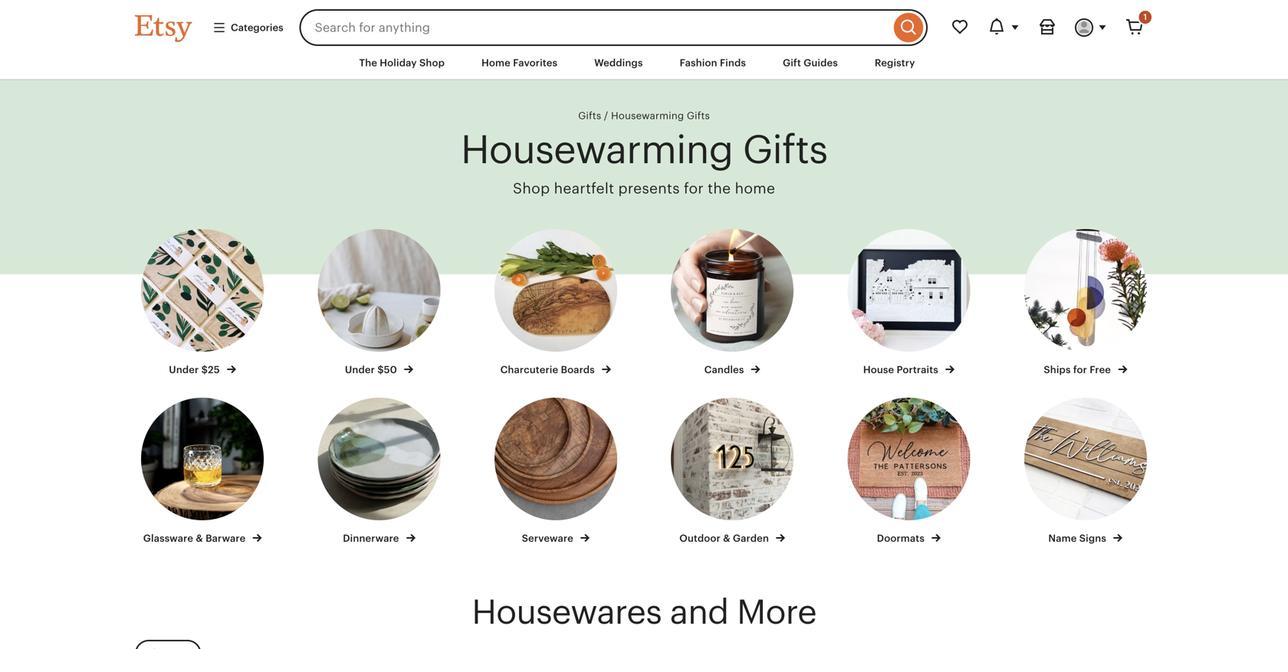 Task type: vqa. For each thing, say whether or not it's contained in the screenshot.
Shop to the bottom
yes



Task type: describe. For each thing, give the bounding box(es) containing it.
house
[[863, 364, 894, 376]]

under for under $50
[[345, 364, 375, 376]]

1 vertical spatial shop
[[513, 180, 550, 197]]

fashion
[[680, 57, 717, 69]]

registry link
[[863, 49, 927, 77]]

the
[[359, 57, 377, 69]]

weddings
[[594, 57, 643, 69]]

1 vertical spatial housewarming
[[461, 127, 733, 172]]

the
[[708, 180, 731, 197]]

categories
[[231, 22, 283, 33]]

2 horizontal spatial gifts
[[743, 127, 828, 172]]

$50
[[377, 364, 397, 376]]

under for under $25
[[169, 364, 199, 376]]

guides
[[804, 57, 838, 69]]

0 vertical spatial for
[[684, 180, 704, 197]]

housewares
[[472, 593, 662, 631]]

name signs
[[1049, 533, 1109, 544]]

under $25 link
[[128, 229, 277, 377]]

1 link
[[1117, 9, 1153, 46]]

gifts link
[[578, 110, 601, 122]]

categories banner
[[107, 0, 1181, 46]]

0 vertical spatial housewarming gifts
[[611, 110, 710, 122]]

serveware link
[[481, 398, 630, 546]]

gift guides link
[[771, 49, 850, 77]]

registry
[[875, 57, 915, 69]]

0 horizontal spatial gifts
[[578, 110, 601, 122]]

1 vertical spatial housewarming gifts
[[461, 127, 828, 172]]

none search field inside categories banner
[[300, 9, 928, 46]]

& for glassware
[[196, 533, 203, 544]]

glassware & barware link
[[128, 398, 277, 546]]

heartfelt
[[554, 180, 614, 197]]

portraits
[[897, 364, 939, 376]]

and
[[670, 593, 729, 631]]

name
[[1049, 533, 1077, 544]]

housewares and more
[[472, 593, 817, 631]]

dinnerware
[[343, 533, 402, 544]]

more
[[737, 593, 817, 631]]



Task type: locate. For each thing, give the bounding box(es) containing it.
1 horizontal spatial &
[[723, 533, 731, 544]]

0 horizontal spatial &
[[196, 533, 203, 544]]

for left free
[[1073, 364, 1087, 376]]

house portraits link
[[835, 229, 984, 377]]

favorites
[[513, 57, 558, 69]]

charcuterie
[[500, 364, 558, 376]]

name signs link
[[1011, 398, 1160, 546]]

shop right holiday on the left of page
[[419, 57, 445, 69]]

barware
[[206, 533, 246, 544]]

& left garden
[[723, 533, 731, 544]]

1 horizontal spatial under
[[345, 364, 375, 376]]

dinnerware link
[[305, 398, 454, 546]]

presents
[[618, 180, 680, 197]]

under left $50 at bottom
[[345, 364, 375, 376]]

house portraits
[[863, 364, 941, 376]]

under left $25 on the left bottom of the page
[[169, 364, 199, 376]]

signs
[[1080, 533, 1107, 544]]

for left the
[[684, 180, 704, 197]]

doormats
[[877, 533, 927, 544]]

fashion finds link
[[668, 49, 758, 77]]

&
[[196, 533, 203, 544], [723, 533, 731, 544]]

housewarming gifts up 'shop heartfelt presents for the home'
[[461, 127, 828, 172]]

shop left the "heartfelt"
[[513, 180, 550, 197]]

outdoor & garden link
[[658, 398, 807, 546]]

housewarming gifts
[[611, 110, 710, 122], [461, 127, 828, 172]]

housewarming right gifts link
[[611, 110, 684, 122]]

shop
[[419, 57, 445, 69], [513, 180, 550, 197]]

ships for free link
[[1011, 229, 1160, 377]]

shop inside 'link'
[[419, 57, 445, 69]]

1 under from the left
[[169, 364, 199, 376]]

holiday
[[380, 57, 417, 69]]

outdoor & garden
[[680, 533, 772, 544]]

shop heartfelt presents for the home
[[513, 180, 775, 197]]

boards
[[561, 364, 595, 376]]

categories button
[[201, 14, 295, 41]]

the holiday shop link
[[348, 49, 456, 77]]

gift guides
[[783, 57, 838, 69]]

glassware
[[143, 533, 193, 544]]

glassware & barware
[[143, 533, 248, 544]]

free
[[1090, 364, 1111, 376]]

0 vertical spatial shop
[[419, 57, 445, 69]]

under $50 link
[[305, 229, 454, 377]]

0 horizontal spatial for
[[684, 180, 704, 197]]

$25
[[201, 364, 220, 376]]

gifts up home in the right of the page
[[743, 127, 828, 172]]

menu bar containing the holiday shop
[[107, 46, 1181, 81]]

1 horizontal spatial shop
[[513, 180, 550, 197]]

1 horizontal spatial for
[[1073, 364, 1087, 376]]

gifts down fashion
[[687, 110, 710, 122]]

gift
[[783, 57, 801, 69]]

charcuterie boards
[[500, 364, 597, 376]]

housewarming
[[611, 110, 684, 122], [461, 127, 733, 172]]

serveware
[[522, 533, 576, 544]]

1 vertical spatial for
[[1073, 364, 1087, 376]]

fashion finds
[[680, 57, 746, 69]]

0 vertical spatial housewarming
[[611, 110, 684, 122]]

None search field
[[300, 9, 928, 46]]

outdoor
[[680, 533, 721, 544]]

gifts down weddings link
[[578, 110, 601, 122]]

& left the "barware"
[[196, 533, 203, 544]]

Search for anything text field
[[300, 9, 890, 46]]

weddings link
[[583, 49, 654, 77]]

charcuterie boards link
[[481, 229, 630, 377]]

candles
[[704, 364, 747, 376]]

finds
[[720, 57, 746, 69]]

home
[[735, 180, 775, 197]]

under
[[169, 364, 199, 376], [345, 364, 375, 376]]

0 horizontal spatial shop
[[419, 57, 445, 69]]

menu bar
[[107, 46, 1181, 81]]

for inside 'link'
[[1073, 364, 1087, 376]]

home
[[482, 57, 511, 69]]

2 under from the left
[[345, 364, 375, 376]]

housewarming gifts down fashion
[[611, 110, 710, 122]]

2 & from the left
[[723, 533, 731, 544]]

gifts
[[578, 110, 601, 122], [687, 110, 710, 122], [743, 127, 828, 172]]

candles link
[[658, 229, 807, 377]]

1
[[1144, 12, 1147, 22]]

0 horizontal spatial under
[[169, 364, 199, 376]]

under $50
[[345, 364, 400, 376]]

housewarming down gifts link
[[461, 127, 733, 172]]

home favorites link
[[470, 49, 569, 77]]

for
[[684, 180, 704, 197], [1073, 364, 1087, 376]]

doormats link
[[835, 398, 984, 546]]

the holiday shop
[[359, 57, 445, 69]]

ships for free
[[1044, 364, 1114, 376]]

1 horizontal spatial gifts
[[687, 110, 710, 122]]

ships
[[1044, 364, 1071, 376]]

1 & from the left
[[196, 533, 203, 544]]

home favorites
[[482, 57, 558, 69]]

under $25
[[169, 364, 222, 376]]

& for outdoor
[[723, 533, 731, 544]]

garden
[[733, 533, 769, 544]]



